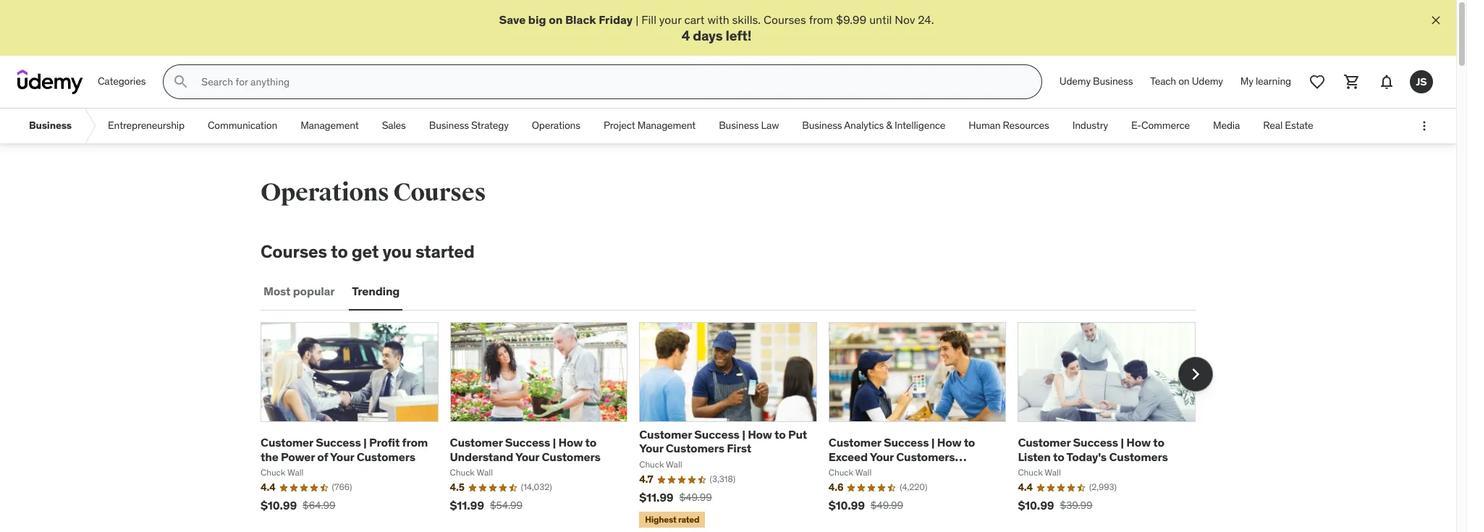 Task type: locate. For each thing, give the bounding box(es) containing it.
business left strategy
[[429, 119, 469, 132]]

js link
[[1405, 65, 1440, 99]]

how for customer success | how to understand your customers
[[559, 435, 583, 450]]

how inside customer success | how to put your customers first
[[748, 427, 773, 442]]

resources
[[1003, 119, 1050, 132]]

0 horizontal spatial from
[[402, 435, 428, 450]]

intelligence
[[895, 119, 946, 132]]

operations down management link
[[261, 178, 389, 208]]

0 vertical spatial on
[[549, 12, 563, 27]]

management
[[301, 119, 359, 132], [638, 119, 696, 132]]

success inside customer success | how to put your customers first
[[695, 427, 740, 442]]

wishlist image
[[1309, 73, 1327, 91]]

media link
[[1202, 109, 1252, 144]]

from
[[809, 12, 834, 27], [402, 435, 428, 450]]

success inside customer success | how to understand your customers
[[505, 435, 551, 450]]

trending
[[352, 284, 400, 299]]

on right teach
[[1179, 75, 1190, 88]]

customer success | how to understand your customers link
[[450, 435, 601, 464]]

big
[[529, 12, 546, 27]]

0 vertical spatial from
[[809, 12, 834, 27]]

learning
[[1256, 75, 1292, 88]]

to inside customer success | how to put your customers first
[[775, 427, 786, 442]]

courses up started
[[394, 178, 486, 208]]

udemy business
[[1060, 75, 1134, 88]]

1 horizontal spatial from
[[809, 12, 834, 27]]

courses up "most popular"
[[261, 241, 327, 263]]

power
[[281, 449, 315, 464]]

trending button
[[349, 274, 403, 309]]

udemy business link
[[1051, 65, 1142, 99]]

success inside customer success | profit from the power of your customers
[[316, 435, 361, 450]]

1 vertical spatial operations
[[261, 178, 389, 208]]

|
[[636, 12, 639, 27], [742, 427, 746, 442], [364, 435, 367, 450], [553, 435, 556, 450], [932, 435, 935, 450], [1121, 435, 1125, 450]]

from inside customer success | profit from the power of your customers
[[402, 435, 428, 450]]

success inside customer success | how to exceed your customers expectations
[[884, 435, 929, 450]]

fill
[[642, 12, 657, 27]]

0 vertical spatial operations
[[532, 119, 581, 132]]

operations left project
[[532, 119, 581, 132]]

operations for operations courses
[[261, 178, 389, 208]]

left!
[[726, 27, 752, 44]]

customer inside customer success | how to understand your customers
[[450, 435, 503, 450]]

how inside customer success | how to understand your customers
[[559, 435, 583, 450]]

project management
[[604, 119, 696, 132]]

teach
[[1151, 75, 1177, 88]]

customer for customer success | how to understand your customers
[[450, 435, 503, 450]]

1 vertical spatial from
[[402, 435, 428, 450]]

| inside the customer success | how to listen to today's customers
[[1121, 435, 1125, 450]]

to for customer success | how to exceed your customers expectations
[[964, 435, 976, 450]]

how inside customer success | how to exceed your customers expectations
[[938, 435, 962, 450]]

udemy left my
[[1193, 75, 1224, 88]]

law
[[762, 119, 779, 132]]

how for customer success | how to put your customers first
[[748, 427, 773, 442]]

to inside customer success | how to exceed your customers expectations
[[964, 435, 976, 450]]

business for business law
[[719, 119, 759, 132]]

customer for customer success | how to exceed your customers expectations
[[829, 435, 882, 450]]

entrepreneurship link
[[96, 109, 196, 144]]

how
[[748, 427, 773, 442], [559, 435, 583, 450], [938, 435, 962, 450], [1127, 435, 1151, 450]]

human resources
[[969, 119, 1050, 132]]

customer success | how to put your customers first link
[[640, 427, 808, 456]]

real estate
[[1264, 119, 1314, 132]]

shopping cart with 0 items image
[[1344, 73, 1362, 91]]

customer for customer success | profit from the power of your customers
[[261, 435, 313, 450]]

profit
[[369, 435, 400, 450]]

customers for customer success | how to exceed your customers expectations
[[897, 449, 956, 464]]

udemy image
[[17, 70, 83, 94]]

to for customer success | how to understand your customers
[[586, 435, 597, 450]]

customer inside customer success | how to exceed your customers expectations
[[829, 435, 882, 450]]

management right project
[[638, 119, 696, 132]]

your inside customer success | how to put your customers first
[[640, 441, 664, 456]]

on right big on the left top
[[549, 12, 563, 27]]

1 horizontal spatial management
[[638, 119, 696, 132]]

close image
[[1430, 13, 1444, 28]]

business left arrow pointing to subcategory menu links icon
[[29, 119, 72, 132]]

courses to get you started
[[261, 241, 475, 263]]

from left the $9.99 at the top of the page
[[809, 12, 834, 27]]

1 udemy from the left
[[1060, 75, 1091, 88]]

customers
[[666, 441, 725, 456], [357, 449, 416, 464], [542, 449, 601, 464], [897, 449, 956, 464], [1110, 449, 1169, 464]]

1 horizontal spatial operations
[[532, 119, 581, 132]]

customers inside customer success | how to exceed your customers expectations
[[897, 449, 956, 464]]

expectations
[[829, 463, 900, 478]]

0 vertical spatial courses
[[764, 12, 807, 27]]

success inside the customer success | how to listen to today's customers
[[1074, 435, 1119, 450]]

real estate link
[[1252, 109, 1326, 144]]

more subcategory menu links image
[[1418, 119, 1432, 133]]

business analytics & intelligence
[[803, 119, 946, 132]]

1 horizontal spatial on
[[1179, 75, 1190, 88]]

your
[[640, 441, 664, 456], [330, 449, 354, 464], [516, 449, 540, 464], [870, 449, 894, 464]]

e-commerce link
[[1120, 109, 1202, 144]]

teach on udemy
[[1151, 75, 1224, 88]]

customer success | how to listen to today's customers
[[1019, 435, 1169, 464]]

0 horizontal spatial management
[[301, 119, 359, 132]]

customers inside customer success | how to put your customers first
[[666, 441, 725, 456]]

0 horizontal spatial udemy
[[1060, 75, 1091, 88]]

1 horizontal spatial udemy
[[1193, 75, 1224, 88]]

business for business strategy
[[429, 119, 469, 132]]

media
[[1214, 119, 1241, 132]]

| inside customer success | how to put your customers first
[[742, 427, 746, 442]]

operations inside operations link
[[532, 119, 581, 132]]

how for customer success | how to exceed your customers expectations
[[938, 435, 962, 450]]

your inside customer success | how to understand your customers
[[516, 449, 540, 464]]

most popular
[[264, 284, 335, 299]]

business left law
[[719, 119, 759, 132]]

1 vertical spatial courses
[[394, 178, 486, 208]]

customer inside the customer success | how to listen to today's customers
[[1019, 435, 1071, 450]]

until
[[870, 12, 893, 27]]

success
[[695, 427, 740, 442], [316, 435, 361, 450], [505, 435, 551, 450], [884, 435, 929, 450], [1074, 435, 1119, 450]]

your inside customer success | profit from the power of your customers
[[330, 449, 354, 464]]

skills.
[[733, 12, 761, 27]]

on
[[549, 12, 563, 27], [1179, 75, 1190, 88]]

| inside customer success | how to understand your customers
[[553, 435, 556, 450]]

success for understand
[[505, 435, 551, 450]]

courses right skills.
[[764, 12, 807, 27]]

customer inside customer success | how to put your customers first
[[640, 427, 692, 442]]

customer inside customer success | profit from the power of your customers
[[261, 435, 313, 450]]

sales link
[[371, 109, 418, 144]]

0 horizontal spatial on
[[549, 12, 563, 27]]

from right profit
[[402, 435, 428, 450]]

| inside customer success | how to exceed your customers expectations
[[932, 435, 935, 450]]

to inside customer success | how to understand your customers
[[586, 435, 597, 450]]

| for customer success | how to listen to today's customers
[[1121, 435, 1125, 450]]

business strategy
[[429, 119, 509, 132]]

&
[[887, 119, 893, 132]]

e-
[[1132, 119, 1142, 132]]

2 vertical spatial courses
[[261, 241, 327, 263]]

nov
[[895, 12, 916, 27]]

communication
[[208, 119, 277, 132]]

to for customer success | how to put your customers first
[[775, 427, 786, 442]]

management left sales
[[301, 119, 359, 132]]

$9.99
[[836, 12, 867, 27]]

success for listen
[[1074, 435, 1119, 450]]

courses
[[764, 12, 807, 27], [394, 178, 486, 208], [261, 241, 327, 263]]

e-commerce
[[1132, 119, 1191, 132]]

customers for customer success | how to put your customers first
[[666, 441, 725, 456]]

0 horizontal spatial operations
[[261, 178, 389, 208]]

to
[[331, 241, 348, 263], [775, 427, 786, 442], [586, 435, 597, 450], [964, 435, 976, 450], [1154, 435, 1165, 450], [1054, 449, 1065, 464]]

udemy up industry
[[1060, 75, 1091, 88]]

your inside customer success | how to exceed your customers expectations
[[870, 449, 894, 464]]

business left analytics
[[803, 119, 843, 132]]

today's
[[1067, 449, 1107, 464]]

customer
[[640, 427, 692, 442], [261, 435, 313, 450], [450, 435, 503, 450], [829, 435, 882, 450], [1019, 435, 1071, 450]]

analytics
[[845, 119, 884, 132]]

industry
[[1073, 119, 1109, 132]]

| inside customer success | profit from the power of your customers
[[364, 435, 367, 450]]

on inside save big on black friday | fill your cart with skills. courses from $9.99 until nov 24. 4 days left!
[[549, 12, 563, 27]]

how inside the customer success | how to listen to today's customers
[[1127, 435, 1151, 450]]

teach on udemy link
[[1142, 65, 1232, 99]]

24.
[[918, 12, 935, 27]]

1 management from the left
[[301, 119, 359, 132]]

you
[[383, 241, 412, 263]]

customers inside customer success | how to understand your customers
[[542, 449, 601, 464]]

udemy
[[1060, 75, 1091, 88], [1193, 75, 1224, 88]]

exceed
[[829, 449, 868, 464]]

arrow pointing to subcategory menu links image
[[83, 109, 96, 144]]

2 horizontal spatial courses
[[764, 12, 807, 27]]

operations
[[532, 119, 581, 132], [261, 178, 389, 208]]



Task type: vqa. For each thing, say whether or not it's contained in the screenshot.
the leftmost and
no



Task type: describe. For each thing, give the bounding box(es) containing it.
business law link
[[708, 109, 791, 144]]

from inside save big on black friday | fill your cart with skills. courses from $9.99 until nov 24. 4 days left!
[[809, 12, 834, 27]]

customer success | how to exceed your customers expectations link
[[829, 435, 976, 478]]

business for business analytics & intelligence
[[803, 119, 843, 132]]

your for customer success | how to exceed your customers expectations
[[870, 449, 894, 464]]

success for the
[[316, 435, 361, 450]]

carousel element
[[261, 322, 1214, 531]]

business law
[[719, 119, 779, 132]]

notifications image
[[1379, 73, 1396, 91]]

human
[[969, 119, 1001, 132]]

Search for anything text field
[[199, 70, 1025, 94]]

1 vertical spatial on
[[1179, 75, 1190, 88]]

your for customer success | how to put your customers first
[[640, 441, 664, 456]]

to for customer success | how to listen to today's customers
[[1154, 435, 1165, 450]]

2 udemy from the left
[[1193, 75, 1224, 88]]

popular
[[293, 284, 335, 299]]

| for customer success | how to understand your customers
[[553, 435, 556, 450]]

days
[[693, 27, 723, 44]]

success for put
[[695, 427, 740, 442]]

communication link
[[196, 109, 289, 144]]

management link
[[289, 109, 371, 144]]

business link
[[17, 109, 83, 144]]

the
[[261, 449, 279, 464]]

courses inside save big on black friday | fill your cart with skills. courses from $9.99 until nov 24. 4 days left!
[[764, 12, 807, 27]]

real
[[1264, 119, 1283, 132]]

business up industry
[[1094, 75, 1134, 88]]

industry link
[[1061, 109, 1120, 144]]

customer success | profit from the power of your customers link
[[261, 435, 428, 464]]

black
[[566, 12, 596, 27]]

submit search image
[[173, 73, 190, 91]]

customer success | how to understand your customers
[[450, 435, 601, 464]]

strategy
[[472, 119, 509, 132]]

my
[[1241, 75, 1254, 88]]

friday
[[599, 12, 633, 27]]

operations link
[[521, 109, 592, 144]]

estate
[[1286, 119, 1314, 132]]

entrepreneurship
[[108, 119, 185, 132]]

of
[[317, 449, 328, 464]]

save big on black friday | fill your cart with skills. courses from $9.99 until nov 24. 4 days left!
[[499, 12, 935, 44]]

customer success | how to listen to today's customers link
[[1019, 435, 1169, 464]]

business analytics & intelligence link
[[791, 109, 958, 144]]

human resources link
[[958, 109, 1061, 144]]

most popular button
[[261, 274, 338, 309]]

sales
[[382, 119, 406, 132]]

| for customer success | profit from the power of your customers
[[364, 435, 367, 450]]

categories button
[[89, 65, 155, 99]]

get
[[352, 241, 379, 263]]

customer success | how to exceed your customers expectations
[[829, 435, 976, 478]]

success for exceed
[[884, 435, 929, 450]]

my learning link
[[1232, 65, 1301, 99]]

customers inside customer success | profit from the power of your customers
[[357, 449, 416, 464]]

customer success | profit from the power of your customers
[[261, 435, 428, 464]]

customers inside the customer success | how to listen to today's customers
[[1110, 449, 1169, 464]]

understand
[[450, 449, 514, 464]]

how for customer success | how to listen to today's customers
[[1127, 435, 1151, 450]]

your
[[660, 12, 682, 27]]

| inside save big on black friday | fill your cart with skills. courses from $9.99 until nov 24. 4 days left!
[[636, 12, 639, 27]]

customer for customer success | how to put your customers first
[[640, 427, 692, 442]]

customer for customer success | how to listen to today's customers
[[1019, 435, 1071, 450]]

operations courses
[[261, 178, 486, 208]]

put
[[789, 427, 808, 442]]

customer success | how to put your customers first
[[640, 427, 808, 456]]

| for customer success | how to put your customers first
[[742, 427, 746, 442]]

cart
[[685, 12, 705, 27]]

most
[[264, 284, 291, 299]]

| for customer success | how to exceed your customers expectations
[[932, 435, 935, 450]]

0 horizontal spatial courses
[[261, 241, 327, 263]]

1 horizontal spatial courses
[[394, 178, 486, 208]]

operations for operations
[[532, 119, 581, 132]]

listen
[[1019, 449, 1051, 464]]

next image
[[1185, 363, 1208, 386]]

started
[[416, 241, 475, 263]]

project management link
[[592, 109, 708, 144]]

first
[[727, 441, 752, 456]]

customers for customer success | how to understand your customers
[[542, 449, 601, 464]]

your for customer success | how to understand your customers
[[516, 449, 540, 464]]

4
[[682, 27, 690, 44]]

2 management from the left
[[638, 119, 696, 132]]

categories
[[98, 75, 146, 88]]

with
[[708, 12, 730, 27]]

save
[[499, 12, 526, 27]]

project
[[604, 119, 636, 132]]

my learning
[[1241, 75, 1292, 88]]

js
[[1417, 75, 1428, 88]]

commerce
[[1142, 119, 1191, 132]]

business strategy link
[[418, 109, 521, 144]]



